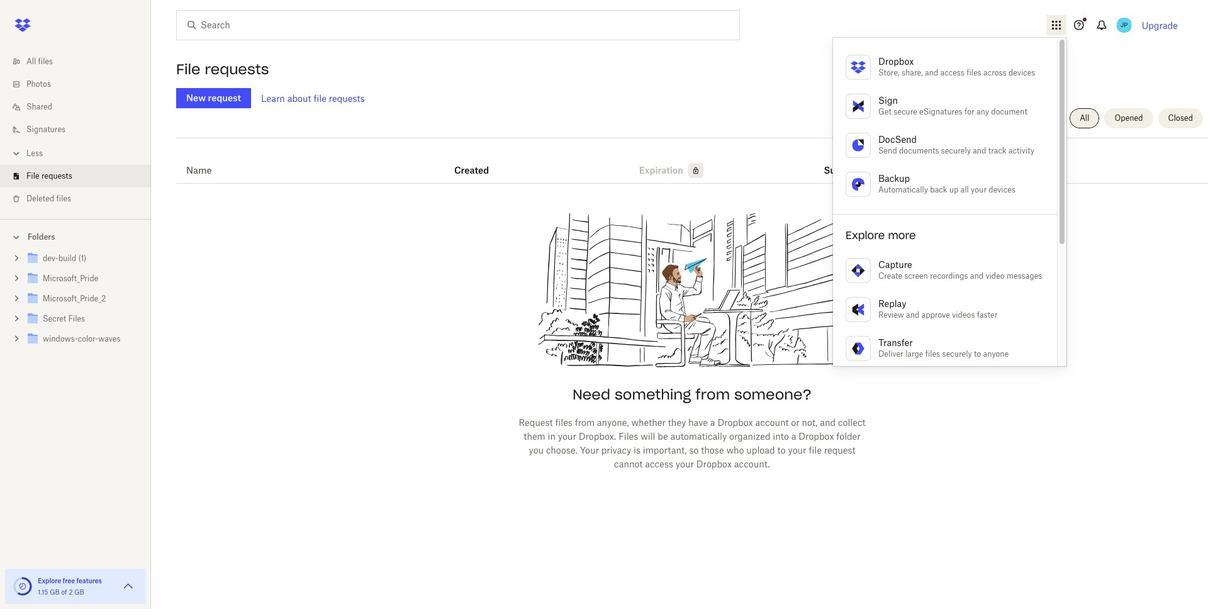 Task type: describe. For each thing, give the bounding box(es) containing it.
all
[[961, 185, 969, 194]]

videos
[[952, 310, 975, 320]]

need
[[573, 386, 610, 403]]

2 horizontal spatial requests
[[329, 93, 365, 104]]

files for all files
[[38, 57, 53, 66]]

important,
[[643, 445, 687, 456]]

and inside replay review and approve videos faster
[[906, 310, 919, 320]]

share,
[[902, 68, 923, 77]]

recordings
[[930, 271, 968, 281]]

send
[[878, 146, 897, 155]]

will
[[641, 431, 655, 442]]

files for request files from anyone, whether they have a dropbox account or not, and collect them in your dropbox. files will be automatically organized into a dropbox folder you choose. your privacy is important, so those who upload to your file request cannot access your dropbox account.
[[555, 417, 573, 428]]

file inside list item
[[26, 171, 39, 181]]

2
[[69, 588, 73, 596]]

about
[[287, 93, 311, 104]]

signatures
[[26, 125, 65, 134]]

in
[[548, 431, 556, 442]]

or
[[791, 417, 800, 428]]

account
[[755, 417, 789, 428]]

store,
[[878, 68, 900, 77]]

more
[[888, 229, 916, 242]]

file requests list item
[[0, 165, 151, 188]]

your down into
[[788, 445, 806, 456]]

sign
[[878, 95, 898, 106]]

0 horizontal spatial file
[[314, 93, 327, 104]]

request files from anyone, whether they have a dropbox account or not, and collect them in your dropbox. files will be automatically organized into a dropbox folder you choose. your privacy is important, so those who upload to your file request cannot access your dropbox account.
[[519, 417, 865, 470]]

row containing name
[[176, 143, 1208, 184]]

opened
[[1115, 113, 1143, 123]]

all files
[[26, 57, 53, 66]]

someone?
[[734, 386, 812, 403]]

for
[[965, 107, 974, 116]]

faster
[[977, 310, 998, 320]]

to inside transfer deliver large files securely to anyone
[[974, 349, 981, 359]]

activity
[[1008, 146, 1034, 155]]

1 vertical spatial a
[[791, 431, 796, 442]]

them
[[524, 431, 545, 442]]

less
[[26, 148, 43, 158]]

request
[[519, 417, 553, 428]]

deleted
[[26, 194, 54, 203]]

into
[[773, 431, 789, 442]]

privacy
[[601, 445, 631, 456]]

file requests inside file requests link
[[26, 171, 72, 181]]

signatures link
[[10, 118, 151, 141]]

upgrade
[[1142, 20, 1178, 31]]

explore for explore free features 1.15 gb of 2 gb
[[38, 577, 61, 585]]

anyone,
[[597, 417, 629, 428]]

video
[[986, 271, 1005, 281]]

2 gb from the left
[[74, 588, 84, 596]]

secure
[[894, 107, 917, 116]]

deliver
[[878, 349, 903, 359]]

those
[[701, 445, 724, 456]]

you
[[529, 445, 544, 456]]

track
[[988, 146, 1006, 155]]

file requests link
[[10, 165, 151, 188]]

learn
[[261, 93, 285, 104]]

up
[[949, 185, 958, 194]]

explore more
[[846, 229, 916, 242]]

something
[[615, 386, 691, 403]]

explore for explore more
[[846, 229, 885, 242]]

photos
[[26, 79, 51, 89]]

across
[[983, 68, 1007, 77]]

capture
[[878, 259, 912, 270]]

0 vertical spatial a
[[710, 417, 715, 428]]

0 vertical spatial requests
[[205, 60, 269, 78]]

pro trial element
[[683, 163, 703, 178]]

1 gb from the left
[[50, 588, 60, 596]]

need something from someone?
[[573, 386, 812, 403]]

opened button
[[1105, 108, 1153, 128]]

any
[[976, 107, 989, 116]]

all files link
[[10, 50, 151, 73]]

collect
[[838, 417, 865, 428]]

transfer
[[878, 337, 913, 348]]

1 column header from the left
[[824, 148, 874, 178]]

backup
[[878, 173, 910, 184]]

folders
[[28, 232, 55, 242]]

large
[[905, 349, 923, 359]]

dropbox down "those"
[[696, 459, 732, 470]]

closed
[[1168, 113, 1193, 123]]

back
[[930, 185, 947, 194]]

upload
[[746, 445, 775, 456]]



Task type: locate. For each thing, give the bounding box(es) containing it.
capture create screen recordings and video messages
[[878, 259, 1042, 281]]

to down into
[[777, 445, 786, 456]]

access
[[940, 68, 965, 77], [645, 459, 673, 470]]

1 horizontal spatial gb
[[74, 588, 84, 596]]

files
[[619, 431, 638, 442]]

they
[[668, 417, 686, 428]]

quota usage element
[[13, 576, 33, 596]]

0 vertical spatial devices
[[1009, 68, 1035, 77]]

requests up 'learn' at the top left
[[205, 60, 269, 78]]

is
[[634, 445, 641, 456]]

a right into
[[791, 431, 796, 442]]

file requests up the deleted files
[[26, 171, 72, 181]]

docsend
[[878, 134, 917, 145]]

cannot
[[614, 459, 643, 470]]

devices inside dropbox store, share, and access files across devices
[[1009, 68, 1035, 77]]

a
[[710, 417, 715, 428], [791, 431, 796, 442]]

all for all
[[1080, 113, 1089, 123]]

0 horizontal spatial to
[[777, 445, 786, 456]]

sign get secure esignatures for any document
[[878, 95, 1027, 116]]

to
[[974, 349, 981, 359], [777, 445, 786, 456]]

files inside transfer deliver large files securely to anyone
[[925, 349, 940, 359]]

be
[[658, 431, 668, 442]]

1 horizontal spatial file requests
[[176, 60, 269, 78]]

0 vertical spatial securely
[[941, 146, 971, 155]]

files left across at right top
[[967, 68, 981, 77]]

explore inside explore free features 1.15 gb of 2 gb
[[38, 577, 61, 585]]

securely inside docsend send documents securely and track activity
[[941, 146, 971, 155]]

create
[[878, 271, 902, 281]]

explore free features 1.15 gb of 2 gb
[[38, 577, 102, 596]]

messages
[[1007, 271, 1042, 281]]

1 horizontal spatial explore
[[846, 229, 885, 242]]

all inside button
[[1080, 113, 1089, 123]]

account.
[[734, 459, 770, 470]]

documents
[[899, 146, 939, 155]]

dropbox inside dropbox store, share, and access files across devices
[[878, 56, 914, 67]]

from for anyone,
[[575, 417, 595, 428]]

a right the have
[[710, 417, 715, 428]]

request
[[824, 445, 855, 456]]

who
[[726, 445, 744, 456]]

and right share,
[[925, 68, 938, 77]]

1 vertical spatial file
[[809, 445, 822, 456]]

files up photos at left
[[38, 57, 53, 66]]

0 horizontal spatial a
[[710, 417, 715, 428]]

0 horizontal spatial from
[[575, 417, 595, 428]]

your right all
[[971, 185, 987, 194]]

deleted files link
[[10, 188, 151, 210]]

explore up 1.15
[[38, 577, 61, 585]]

access down important,
[[645, 459, 673, 470]]

files inside "deleted files" link
[[56, 194, 71, 203]]

and
[[925, 68, 938, 77], [973, 146, 986, 155], [970, 271, 984, 281], [906, 310, 919, 320], [820, 417, 836, 428]]

from up the have
[[696, 386, 730, 403]]

1 vertical spatial access
[[645, 459, 673, 470]]

devices inside backup automatically back up all your devices
[[989, 185, 1015, 194]]

1 horizontal spatial all
[[1080, 113, 1089, 123]]

less image
[[10, 147, 23, 160]]

backup automatically back up all your devices
[[878, 173, 1015, 194]]

file inside request files from anyone, whether they have a dropbox account or not, and collect them in your dropbox. files will be automatically organized into a dropbox folder you choose. your privacy is important, so those who upload to your file request cannot access your dropbox account.
[[809, 445, 822, 456]]

2 vertical spatial requests
[[41, 171, 72, 181]]

files right deleted
[[56, 194, 71, 203]]

created
[[454, 165, 489, 176]]

1 horizontal spatial a
[[791, 431, 796, 442]]

2 column header from the left
[[947, 148, 997, 178]]

choose.
[[546, 445, 578, 456]]

1 horizontal spatial access
[[940, 68, 965, 77]]

from inside request files from anyone, whether they have a dropbox account or not, and collect them in your dropbox. files will be automatically organized into a dropbox folder you choose. your privacy is important, so those who upload to your file request cannot access your dropbox account.
[[575, 417, 595, 428]]

esignatures
[[919, 107, 963, 116]]

and inside request files from anyone, whether they have a dropbox account or not, and collect them in your dropbox. files will be automatically organized into a dropbox folder you choose. your privacy is important, so those who upload to your file request cannot access your dropbox account.
[[820, 417, 836, 428]]

explore left more
[[846, 229, 885, 242]]

dropbox
[[878, 56, 914, 67], [718, 417, 753, 428], [799, 431, 834, 442], [696, 459, 732, 470]]

1 vertical spatial devices
[[989, 185, 1015, 194]]

0 vertical spatial file requests
[[176, 60, 269, 78]]

to inside request files from anyone, whether they have a dropbox account or not, and collect them in your dropbox. files will be automatically organized into a dropbox folder you choose. your privacy is important, so those who upload to your file request cannot access your dropbox account.
[[777, 445, 786, 456]]

gb
[[50, 588, 60, 596], [74, 588, 84, 596]]

0 horizontal spatial gb
[[50, 588, 60, 596]]

automatically
[[670, 431, 727, 442]]

1 vertical spatial to
[[777, 445, 786, 456]]

access up sign get secure esignatures for any document
[[940, 68, 965, 77]]

dropbox up store,
[[878, 56, 914, 67]]

0 horizontal spatial all
[[26, 57, 36, 66]]

row
[[176, 143, 1208, 184]]

1 vertical spatial securely
[[942, 349, 972, 359]]

list containing all files
[[0, 43, 151, 219]]

anyone
[[983, 349, 1009, 359]]

files for deleted files
[[56, 194, 71, 203]]

gb left of
[[50, 588, 60, 596]]

all left opened
[[1080, 113, 1089, 123]]

learn about file requests
[[261, 93, 365, 104]]

dropbox down not,
[[799, 431, 834, 442]]

column header up all
[[947, 148, 997, 178]]

files inside request files from anyone, whether they have a dropbox account or not, and collect them in your dropbox. files will be automatically organized into a dropbox folder you choose. your privacy is important, so those who upload to your file request cannot access your dropbox account.
[[555, 417, 573, 428]]

and right not,
[[820, 417, 836, 428]]

name
[[186, 165, 212, 176]]

securely up backup automatically back up all your devices
[[941, 146, 971, 155]]

file requests up 'learn' at the top left
[[176, 60, 269, 78]]

0 horizontal spatial explore
[[38, 577, 61, 585]]

shared
[[26, 102, 52, 111]]

access inside request files from anyone, whether they have a dropbox account or not, and collect them in your dropbox. files will be automatically organized into a dropbox folder you choose. your privacy is important, so those who upload to your file request cannot access your dropbox account.
[[645, 459, 673, 470]]

files up in
[[555, 417, 573, 428]]

upgrade link
[[1142, 20, 1178, 31]]

0 vertical spatial explore
[[846, 229, 885, 242]]

your up choose.
[[558, 431, 576, 442]]

files right large
[[925, 349, 940, 359]]

files inside dropbox store, share, and access files across devices
[[967, 68, 981, 77]]

and inside dropbox store, share, and access files across devices
[[925, 68, 938, 77]]

securely inside transfer deliver large files securely to anyone
[[942, 349, 972, 359]]

1 horizontal spatial file
[[809, 445, 822, 456]]

securely left anyone
[[942, 349, 972, 359]]

get
[[878, 107, 892, 116]]

file right about
[[314, 93, 327, 104]]

transfer deliver large files securely to anyone
[[878, 337, 1009, 359]]

and inside "capture create screen recordings and video messages"
[[970, 271, 984, 281]]

closed button
[[1158, 108, 1203, 128]]

photos link
[[10, 73, 151, 96]]

1 vertical spatial file
[[26, 171, 39, 181]]

devices right across at right top
[[1009, 68, 1035, 77]]

1 horizontal spatial file
[[176, 60, 200, 78]]

access inside dropbox store, share, and access files across devices
[[940, 68, 965, 77]]

dropbox image
[[10, 13, 35, 38]]

file
[[176, 60, 200, 78], [26, 171, 39, 181]]

document
[[991, 107, 1027, 116]]

and left video
[[970, 271, 984, 281]]

files inside the all files link
[[38, 57, 53, 66]]

1 vertical spatial file requests
[[26, 171, 72, 181]]

column header left "send"
[[824, 148, 874, 178]]

0 vertical spatial from
[[696, 386, 730, 403]]

dropbox up the organized
[[718, 417, 753, 428]]

to left anyone
[[974, 349, 981, 359]]

0 horizontal spatial column header
[[824, 148, 874, 178]]

1 vertical spatial all
[[1080, 113, 1089, 123]]

deleted files
[[26, 194, 71, 203]]

features
[[76, 577, 102, 585]]

and inside docsend send documents securely and track activity
[[973, 146, 986, 155]]

approve
[[922, 310, 950, 320]]

1 horizontal spatial column header
[[947, 148, 997, 178]]

replay
[[878, 298, 906, 309]]

1 vertical spatial from
[[575, 417, 595, 428]]

securely
[[941, 146, 971, 155], [942, 349, 972, 359]]

0 vertical spatial access
[[940, 68, 965, 77]]

0 horizontal spatial file
[[26, 171, 39, 181]]

requests right about
[[329, 93, 365, 104]]

automatically
[[878, 185, 928, 194]]

1 vertical spatial explore
[[38, 577, 61, 585]]

free
[[63, 577, 75, 585]]

not,
[[802, 417, 818, 428]]

0 vertical spatial file
[[176, 60, 200, 78]]

learn about file requests link
[[261, 93, 365, 104]]

1 vertical spatial requests
[[329, 93, 365, 104]]

requests up the deleted files
[[41, 171, 72, 181]]

1 horizontal spatial requests
[[205, 60, 269, 78]]

group
[[0, 246, 151, 359]]

0 horizontal spatial file requests
[[26, 171, 72, 181]]

have
[[688, 417, 708, 428]]

folders button
[[0, 227, 151, 246]]

column header
[[824, 148, 874, 178], [947, 148, 997, 178]]

file left "request"
[[809, 445, 822, 456]]

review
[[878, 310, 904, 320]]

0 horizontal spatial requests
[[41, 171, 72, 181]]

replay review and approve videos faster
[[878, 298, 998, 320]]

0 vertical spatial file
[[314, 93, 327, 104]]

your down the so
[[676, 459, 694, 470]]

devices right all
[[989, 185, 1015, 194]]

1.15
[[38, 588, 48, 596]]

from
[[696, 386, 730, 403], [575, 417, 595, 428]]

and left track
[[973, 146, 986, 155]]

gb right the 2
[[74, 588, 84, 596]]

dropbox.
[[579, 431, 616, 442]]

created button
[[454, 163, 489, 178]]

0 horizontal spatial access
[[645, 459, 673, 470]]

your inside backup automatically back up all your devices
[[971, 185, 987, 194]]

from for someone?
[[696, 386, 730, 403]]

dropbox store, share, and access files across devices
[[878, 56, 1035, 77]]

all up photos at left
[[26, 57, 36, 66]]

organized
[[729, 431, 770, 442]]

from up dropbox.
[[575, 417, 595, 428]]

screen
[[904, 271, 928, 281]]

0 vertical spatial to
[[974, 349, 981, 359]]

shared link
[[10, 96, 151, 118]]

requests inside list item
[[41, 171, 72, 181]]

files
[[38, 57, 53, 66], [967, 68, 981, 77], [56, 194, 71, 203], [925, 349, 940, 359], [555, 417, 573, 428]]

0 vertical spatial all
[[26, 57, 36, 66]]

all for all files
[[26, 57, 36, 66]]

docsend send documents securely and track activity
[[878, 134, 1034, 155]]

and right review
[[906, 310, 919, 320]]

1 horizontal spatial to
[[974, 349, 981, 359]]

folder
[[836, 431, 861, 442]]

list
[[0, 43, 151, 219]]

whether
[[631, 417, 666, 428]]

1 horizontal spatial from
[[696, 386, 730, 403]]



Task type: vqa. For each thing, say whether or not it's contained in the screenshot.
features
yes



